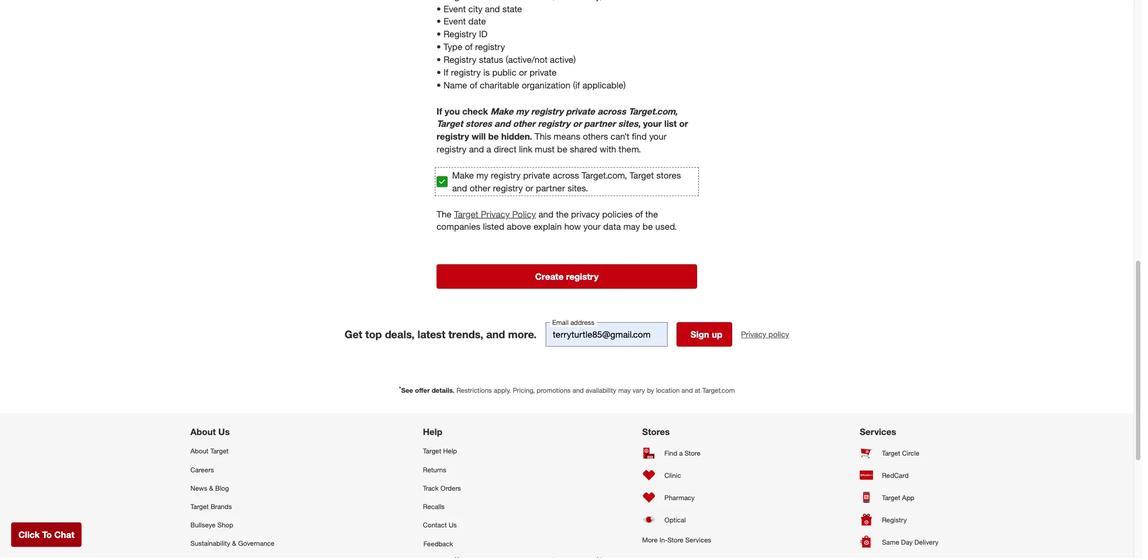 Task type: vqa. For each thing, say whether or not it's contained in the screenshot.
November 17 Ideas
no



Task type: locate. For each thing, give the bounding box(es) containing it.
1 horizontal spatial across
[[598, 106, 626, 117]]

target.com, down with
[[582, 170, 627, 181]]

details.
[[432, 387, 455, 395]]

and up 'explain'
[[539, 209, 554, 220]]

more in-store services link
[[643, 532, 712, 550]]

0 horizontal spatial my
[[477, 170, 489, 181]]

of right name
[[470, 80, 478, 91]]

must
[[535, 144, 555, 155]]

1 horizontal spatial services
[[860, 427, 897, 438]]

target.com, for sites.
[[582, 170, 627, 181]]

1 horizontal spatial stores
[[657, 170, 681, 181]]

make inside the make my registry private across target.com, target stores and other registry or partner sites.
[[452, 170, 474, 181]]

2 vertical spatial private
[[523, 170, 551, 181]]

& down bullseye shop 'link'
[[232, 540, 236, 548]]

1 vertical spatial private
[[566, 106, 595, 117]]

1 horizontal spatial privacy
[[741, 330, 767, 340]]

1 vertical spatial be
[[557, 144, 568, 155]]

explain
[[534, 222, 562, 233]]

1 vertical spatial of
[[470, 80, 478, 91]]

private down the must
[[523, 170, 551, 181]]

0 vertical spatial partner
[[584, 119, 616, 130]]

companies
[[437, 222, 481, 233]]

of inside "and the privacy policies of the companies listed above explain how your data may be used."
[[636, 209, 643, 220]]

1 vertical spatial if
[[437, 106, 442, 117]]

about for about us
[[191, 427, 216, 438]]

target help
[[423, 448, 457, 456]]

0 vertical spatial help
[[423, 427, 443, 438]]

active)
[[550, 54, 576, 65]]

make right make my registry private across target.com, target stores and other registry or partner sites. option
[[452, 170, 474, 181]]

1 vertical spatial other
[[470, 183, 491, 194]]

us for about us
[[218, 427, 230, 438]]

pharmacy
[[665, 494, 695, 503]]

target down news
[[191, 503, 209, 512]]

my inside make my registry private across target.com, target stores and other registry or partner sites
[[516, 106, 529, 117]]

1 horizontal spatial partner
[[584, 119, 616, 130]]

event left city
[[444, 4, 466, 14]]

0 horizontal spatial help
[[423, 427, 443, 438]]

0 horizontal spatial be
[[488, 131, 499, 142]]

• left "id"
[[437, 29, 441, 40]]

registry inside , your list or registry will be hidden.
[[437, 131, 469, 142]]

your down privacy
[[584, 222, 601, 233]]

1 vertical spatial services
[[686, 537, 712, 545]]

be inside , your list or registry will be hidden.
[[488, 131, 499, 142]]

1 vertical spatial event
[[444, 16, 466, 27]]

registry up this
[[538, 119, 571, 130]]

0 horizontal spatial stores
[[466, 119, 492, 130]]

2 vertical spatial be
[[643, 222, 653, 233]]

other inside make my registry private across target.com, target stores and other registry or partner sites
[[513, 119, 536, 130]]

across
[[598, 106, 626, 117], [553, 170, 580, 181]]

0 vertical spatial my
[[516, 106, 529, 117]]

private up organization
[[530, 67, 557, 78]]

create registry button
[[437, 265, 698, 289]]

target.com
[[703, 387, 735, 395]]

store for in-
[[668, 537, 684, 545]]

of right policies
[[636, 209, 643, 220]]

0 horizontal spatial &
[[209, 485, 213, 493]]

& left blog
[[209, 485, 213, 493]]

1 vertical spatial my
[[477, 170, 489, 181]]

offer
[[415, 387, 430, 395]]

0 vertical spatial private
[[530, 67, 557, 78]]

across inside the make my registry private across target.com, target stores and other registry or partner sites.
[[553, 170, 580, 181]]

us up "about target" link
[[218, 427, 230, 438]]

other up the target privacy policy
[[470, 183, 491, 194]]

0 horizontal spatial other
[[470, 183, 491, 194]]

my down will
[[477, 170, 489, 181]]

0 vertical spatial registry
[[444, 29, 477, 40]]

private inside make my registry private across target.com, target stores and other registry or partner sites
[[566, 106, 595, 117]]

store right find
[[685, 450, 701, 458]]

and right make my registry private across target.com, target stores and other registry or partner sites. option
[[452, 183, 467, 194]]

target.com, inside the make my registry private across target.com, target stores and other registry or partner sites.
[[582, 170, 627, 181]]

• left name
[[437, 80, 441, 91]]

up
[[712, 330, 723, 340]]

0 vertical spatial about
[[191, 427, 216, 438]]

0 horizontal spatial the
[[556, 209, 569, 220]]

• left date at the left top of page
[[437, 16, 441, 27]]

and inside • event city and state • event date • registry id • type of registry • registry status (active/not active) • if registry is public or private • name of charitable organization (if applicable)
[[485, 4, 500, 14]]

*
[[399, 386, 401, 393]]

private for sites
[[566, 106, 595, 117]]

0 horizontal spatial partner
[[536, 183, 565, 194]]

2 vertical spatial of
[[636, 209, 643, 220]]

and right city
[[485, 4, 500, 14]]

same
[[883, 539, 900, 547]]

if inside • event city and state • event date • registry id • type of registry • registry status (active/not active) • if registry is public or private • name of charitable organization (if applicable)
[[444, 67, 449, 78]]

may left vary
[[619, 387, 631, 395]]

make
[[491, 106, 514, 117], [452, 170, 474, 181]]

news & blog link
[[191, 480, 275, 498]]

2 vertical spatial your
[[584, 222, 601, 233]]

1 vertical spatial store
[[668, 537, 684, 545]]

my for make my registry private across target.com, target stores and other registry or partner sites
[[516, 106, 529, 117]]

registry up make my registry private across target.com, target stores and other registry or partner sites. option
[[437, 144, 467, 155]]

0 horizontal spatial services
[[686, 537, 712, 545]]

about up careers
[[191, 448, 209, 456]]

in-
[[660, 537, 668, 545]]

or inside • event city and state • event date • registry id • type of registry • registry status (active/not active) • if registry is public or private • name of charitable organization (if applicable)
[[519, 67, 527, 78]]

•
[[437, 4, 441, 14], [437, 16, 441, 27], [437, 29, 441, 40], [437, 42, 441, 53], [437, 54, 441, 65], [437, 67, 441, 78], [437, 80, 441, 91]]

chat
[[54, 530, 74, 541]]

• left type
[[437, 42, 441, 53]]

1 horizontal spatial help
[[443, 448, 457, 456]]

be right will
[[488, 131, 499, 142]]

help up returns link
[[443, 448, 457, 456]]

partner
[[584, 119, 616, 130], [536, 183, 565, 194]]

2 horizontal spatial be
[[643, 222, 653, 233]]

0 horizontal spatial target.com,
[[582, 170, 627, 181]]

if left you
[[437, 106, 442, 117]]

private inside the make my registry private across target.com, target stores and other registry or partner sites.
[[523, 170, 551, 181]]

across for sites.
[[553, 170, 580, 181]]

find a store link
[[643, 443, 712, 465]]

bullseye shop link
[[191, 517, 275, 535]]

other for make my registry private across target.com, target stores and other registry or partner sites.
[[470, 183, 491, 194]]

0 horizontal spatial us
[[218, 427, 230, 438]]

and inside make my registry private across target.com, target stores and other registry or partner sites
[[495, 119, 511, 130]]

None text field
[[546, 323, 668, 347]]

about
[[191, 427, 216, 438], [191, 448, 209, 456]]

1 event from the top
[[444, 4, 466, 14]]

sign up
[[691, 330, 723, 340]]

0 vertical spatial event
[[444, 4, 466, 14]]

• left city
[[437, 4, 441, 14]]

registry down type
[[444, 54, 477, 65]]

0 vertical spatial if
[[444, 67, 449, 78]]

event left date at the left top of page
[[444, 16, 466, 27]]

1 vertical spatial target.com,
[[582, 170, 627, 181]]

name
[[444, 80, 468, 91]]

1 horizontal spatial the
[[646, 209, 658, 220]]

partner left sites.
[[536, 183, 565, 194]]

across for sites
[[598, 106, 626, 117]]

0 horizontal spatial across
[[553, 170, 580, 181]]

my inside the make my registry private across target.com, target stores and other registry or partner sites.
[[477, 170, 489, 181]]

us
[[218, 427, 230, 438], [449, 522, 457, 530]]

a left the direct on the left of the page
[[487, 144, 492, 155]]

pricing,
[[513, 387, 535, 395]]

other up hidden.
[[513, 119, 536, 130]]

the up used.
[[646, 209, 658, 220]]

registry
[[475, 42, 505, 53], [451, 67, 481, 78], [531, 106, 564, 117], [538, 119, 571, 130], [437, 131, 469, 142], [437, 144, 467, 155], [491, 170, 521, 181], [493, 183, 523, 194], [566, 272, 599, 283]]

1 horizontal spatial make
[[491, 106, 514, 117]]

0 horizontal spatial privacy
[[481, 209, 510, 220]]

& inside sustainability & governance link
[[232, 540, 236, 548]]

1 horizontal spatial be
[[557, 144, 568, 155]]

1 horizontal spatial if
[[444, 67, 449, 78]]

0 horizontal spatial store
[[668, 537, 684, 545]]

1 vertical spatial may
[[619, 387, 631, 395]]

1 vertical spatial partner
[[536, 183, 565, 194]]

0 vertical spatial us
[[218, 427, 230, 438]]

a
[[487, 144, 492, 155], [680, 450, 683, 458]]

applicable)
[[583, 80, 626, 91]]

my up hidden.
[[516, 106, 529, 117]]

across inside make my registry private across target.com, target stores and other registry or partner sites
[[598, 106, 626, 117]]

& inside news & blog link
[[209, 485, 213, 493]]

7 • from the top
[[437, 80, 441, 91]]

redcard link
[[860, 465, 944, 487]]

other
[[513, 119, 536, 130], [470, 183, 491, 194]]

0 vertical spatial &
[[209, 485, 213, 493]]

promotions
[[537, 387, 571, 395]]

stores inside the make my registry private across target.com, target stores and other registry or partner sites.
[[657, 170, 681, 181]]

services
[[860, 427, 897, 438], [686, 537, 712, 545]]

hidden.
[[502, 131, 533, 142]]

target.com,
[[629, 106, 678, 117], [582, 170, 627, 181]]

click to chat button
[[11, 523, 82, 548]]

target down you
[[437, 119, 463, 130]]

your inside , your list or registry will be hidden.
[[644, 119, 662, 130]]

2 vertical spatial registry
[[883, 517, 907, 525]]

be left used.
[[643, 222, 653, 233]]

• left status
[[437, 54, 441, 65]]

1 horizontal spatial other
[[513, 119, 536, 130]]

make inside make my registry private across target.com, target stores and other registry or partner sites
[[491, 106, 514, 117]]

or right list
[[680, 119, 688, 130]]

0 vertical spatial other
[[513, 119, 536, 130]]

1 vertical spatial about
[[191, 448, 209, 456]]

1 vertical spatial a
[[680, 450, 683, 458]]

make down charitable
[[491, 106, 514, 117]]

be down "means"
[[557, 144, 568, 155]]

about up about target
[[191, 427, 216, 438]]

registry inside button
[[566, 272, 599, 283]]

event
[[444, 4, 466, 14], [444, 16, 466, 27]]

partner for sites
[[584, 119, 616, 130]]

stores inside make my registry private across target.com, target stores and other registry or partner sites
[[466, 119, 492, 130]]

1 vertical spatial stores
[[657, 170, 681, 181]]

or inside make my registry private across target.com, target stores and other registry or partner sites
[[573, 119, 582, 130]]

0 vertical spatial your
[[644, 119, 662, 130]]

2 event from the top
[[444, 16, 466, 27]]

2 about from the top
[[191, 448, 209, 456]]

list
[[665, 119, 677, 130]]

1 horizontal spatial a
[[680, 450, 683, 458]]

sustainability
[[191, 540, 230, 548]]

listed
[[483, 222, 505, 233]]

availability
[[586, 387, 617, 395]]

target brands
[[191, 503, 232, 512]]

a inside this means others can't find your registry and a direct link must be shared with them.
[[487, 144, 492, 155]]

target inside make my registry private across target.com, target stores and other registry or partner sites
[[437, 119, 463, 130]]

1 horizontal spatial target.com,
[[629, 106, 678, 117]]

find
[[632, 131, 647, 142]]

private inside • event city and state • event date • registry id • type of registry • registry status (active/not active) • if registry is public or private • name of charitable organization (if applicable)
[[530, 67, 557, 78]]

may down policies
[[624, 222, 640, 233]]

your down list
[[650, 131, 667, 142]]

4 • from the top
[[437, 42, 441, 53]]

or up "means"
[[573, 119, 582, 130]]

policy
[[769, 330, 790, 340]]

registry up same
[[883, 517, 907, 525]]

across up sites
[[598, 106, 626, 117]]

and up hidden.
[[495, 119, 511, 130]]

make my registry private across target.com, target stores and other registry or partner sites
[[437, 106, 678, 130]]

0 horizontal spatial if
[[437, 106, 442, 117]]

services down optical link
[[686, 537, 712, 545]]

registry right create
[[566, 272, 599, 283]]

stores for make my registry private across target.com, target stores and other registry or partner sites
[[466, 119, 492, 130]]

store down optical link
[[668, 537, 684, 545]]

target left "circle"
[[883, 450, 901, 458]]

us right contact
[[449, 522, 457, 530]]

of right type
[[465, 42, 473, 53]]

privacy left policy
[[741, 330, 767, 340]]

1 vertical spatial privacy
[[741, 330, 767, 340]]

1 horizontal spatial &
[[232, 540, 236, 548]]

registry inside "link"
[[883, 517, 907, 525]]

3 • from the top
[[437, 29, 441, 40]]

1 horizontal spatial us
[[449, 522, 457, 530]]

0 vertical spatial services
[[860, 427, 897, 438]]

partner inside the make my registry private across target.com, target stores and other registry or partner sites.
[[536, 183, 565, 194]]

privacy policy link
[[741, 330, 790, 341]]

organization
[[522, 80, 571, 91]]

my for make my registry private across target.com, target stores and other registry or partner sites.
[[477, 170, 489, 181]]

stores down list
[[657, 170, 681, 181]]

0 vertical spatial a
[[487, 144, 492, 155]]

careers link
[[191, 461, 275, 480]]

or up policy
[[526, 183, 534, 194]]

stores up will
[[466, 119, 492, 130]]

0 vertical spatial of
[[465, 42, 473, 53]]

help up target help
[[423, 427, 443, 438]]

target.com, inside make my registry private across target.com, target stores and other registry or partner sites
[[629, 106, 678, 117]]

pharmacy link
[[643, 487, 712, 510]]

0 vertical spatial may
[[624, 222, 640, 233]]

• up the if you check at top
[[437, 67, 441, 78]]

vary
[[633, 387, 646, 395]]

create
[[535, 272, 564, 283]]

1 vertical spatial across
[[553, 170, 580, 181]]

or down (active/not
[[519, 67, 527, 78]]

if up name
[[444, 67, 449, 78]]

1 vertical spatial &
[[232, 540, 236, 548]]

make my registry private across target.com, target stores and other registry or partner sites.
[[452, 170, 681, 194]]

registry down you
[[437, 131, 469, 142]]

partner inside make my registry private across target.com, target stores and other registry or partner sites
[[584, 119, 616, 130]]

1 vertical spatial us
[[449, 522, 457, 530]]

orders
[[441, 485, 461, 493]]

0 vertical spatial stores
[[466, 119, 492, 130]]

private
[[530, 67, 557, 78], [566, 106, 595, 117], [523, 170, 551, 181]]

target
[[437, 119, 463, 130], [630, 170, 654, 181], [454, 209, 479, 220], [210, 448, 229, 456], [423, 448, 442, 456], [883, 450, 901, 458], [883, 494, 901, 503], [191, 503, 209, 512]]

1 horizontal spatial store
[[685, 450, 701, 458]]

be inside "and the privacy policies of the companies listed above explain how your data may be used."
[[643, 222, 653, 233]]

partner for sites.
[[536, 183, 565, 194]]

0 horizontal spatial make
[[452, 170, 474, 181]]

1 horizontal spatial my
[[516, 106, 529, 117]]

other inside the make my registry private across target.com, target stores and other registry or partner sites.
[[470, 183, 491, 194]]

target down them.
[[630, 170, 654, 181]]

1 about from the top
[[191, 427, 216, 438]]

privacy up listed
[[481, 209, 510, 220]]

privacy policy
[[741, 330, 790, 340]]

click
[[18, 530, 40, 541]]

1 vertical spatial make
[[452, 170, 474, 181]]

recalls
[[423, 503, 445, 512]]

1 vertical spatial help
[[443, 448, 457, 456]]

registry up type
[[444, 29, 477, 40]]

private up , your list or registry will be hidden.
[[566, 106, 595, 117]]

target circle link
[[860, 443, 944, 465]]

across up sites.
[[553, 170, 580, 181]]

or
[[519, 67, 527, 78], [573, 119, 582, 130], [680, 119, 688, 130], [526, 183, 534, 194]]

target app link
[[860, 487, 944, 510]]

&
[[209, 485, 213, 493], [232, 540, 236, 548]]

the up the how
[[556, 209, 569, 220]]

partner up others
[[584, 119, 616, 130]]

and down will
[[469, 144, 484, 155]]

privacy
[[481, 209, 510, 220], [741, 330, 767, 340]]

0 vertical spatial across
[[598, 106, 626, 117]]

your right ,
[[644, 119, 662, 130]]

target.com, up ,
[[629, 106, 678, 117]]

a right find
[[680, 450, 683, 458]]

services up target circle on the right bottom
[[860, 427, 897, 438]]

0 vertical spatial be
[[488, 131, 499, 142]]

0 vertical spatial make
[[491, 106, 514, 117]]

0 vertical spatial store
[[685, 450, 701, 458]]

and left at
[[682, 387, 693, 395]]

my
[[516, 106, 529, 117], [477, 170, 489, 181]]

state
[[503, 4, 522, 14]]

1 vertical spatial your
[[650, 131, 667, 142]]

0 vertical spatial target.com,
[[629, 106, 678, 117]]

about for about target
[[191, 448, 209, 456]]

contact us link
[[423, 517, 494, 535]]

0 horizontal spatial a
[[487, 144, 492, 155]]



Task type: describe. For each thing, give the bounding box(es) containing it.
optical
[[665, 517, 686, 525]]

latest
[[418, 329, 446, 341]]

you
[[445, 106, 460, 117]]

registry inside this means others can't find your registry and a direct link must be shared with them.
[[437, 144, 467, 155]]

careers
[[191, 466, 214, 475]]

policies
[[603, 209, 633, 220]]

about target
[[191, 448, 229, 456]]

registry up status
[[475, 42, 505, 53]]

about us
[[191, 427, 230, 438]]

date
[[469, 16, 486, 27]]

make for make my registry private across target.com, target stores and other registry or partner sites.
[[452, 170, 474, 181]]

stores for make my registry private across target.com, target stores and other registry or partner sites.
[[657, 170, 681, 181]]

1 the from the left
[[556, 209, 569, 220]]

private for sites.
[[523, 170, 551, 181]]

0 vertical spatial privacy
[[481, 209, 510, 220]]

, your list or registry will be hidden.
[[437, 119, 688, 142]]

apply.
[[494, 387, 511, 395]]

id
[[479, 29, 488, 40]]

how
[[565, 222, 581, 233]]

target app
[[883, 494, 915, 503]]

brands
[[211, 503, 232, 512]]

shared
[[570, 144, 598, 155]]

your inside this means others can't find your registry and a direct link must be shared with them.
[[650, 131, 667, 142]]

status
[[479, 54, 504, 65]]

redcard
[[883, 472, 909, 480]]

& for news
[[209, 485, 213, 493]]

sign
[[691, 330, 710, 340]]

target up companies
[[454, 209, 479, 220]]

news & blog
[[191, 485, 229, 493]]

6 • from the top
[[437, 67, 441, 78]]

,
[[639, 119, 641, 130]]

sites.
[[568, 183, 588, 194]]

about target link
[[191, 443, 275, 461]]

them.
[[619, 144, 641, 155]]

link
[[519, 144, 533, 155]]

target inside 'link'
[[191, 503, 209, 512]]

get top deals, latest trends, and more.
[[345, 329, 537, 341]]

click to chat
[[18, 530, 74, 541]]

5 • from the top
[[437, 54, 441, 65]]

* see offer details. restrictions apply. pricing, promotions and availability may vary by location and at target.com
[[399, 386, 735, 395]]

• event city and state • event date • registry id • type of registry • registry status (active/not active) • if registry is public or private • name of charitable organization (if applicable)
[[437, 4, 626, 91]]

above
[[507, 222, 531, 233]]

target down the about us
[[210, 448, 229, 456]]

clinic link
[[643, 465, 712, 487]]

feedback
[[424, 541, 453, 549]]

or inside , your list or registry will be hidden.
[[680, 119, 688, 130]]

news
[[191, 485, 207, 493]]

type
[[444, 42, 463, 53]]

trends,
[[449, 329, 484, 341]]

city
[[469, 4, 483, 14]]

track orders
[[423, 485, 461, 493]]

registry link
[[860, 510, 944, 532]]

target inside the make my registry private across target.com, target stores and other registry or partner sites.
[[630, 170, 654, 181]]

(active/not
[[506, 54, 548, 65]]

more.
[[508, 329, 537, 341]]

target brands link
[[191, 498, 275, 517]]

and inside the make my registry private across target.com, target stores and other registry or partner sites.
[[452, 183, 467, 194]]

is
[[484, 67, 490, 78]]

may inside "and the privacy policies of the companies listed above explain how your data may be used."
[[624, 222, 640, 233]]

privacy inside privacy policy 'link'
[[741, 330, 767, 340]]

target privacy policy link
[[454, 209, 536, 220]]

sustainability & governance
[[191, 540, 275, 548]]

registry up name
[[451, 67, 481, 78]]

target left app
[[883, 494, 901, 503]]

recalls link
[[423, 498, 494, 517]]

circle
[[903, 450, 920, 458]]

same day delivery link
[[860, 532, 944, 554]]

stores
[[643, 427, 670, 438]]

or inside the make my registry private across target.com, target stores and other registry or partner sites.
[[526, 183, 534, 194]]

returns
[[423, 466, 447, 475]]

make for make my registry private across target.com, target stores and other registry or partner sites
[[491, 106, 514, 117]]

registry down the direct on the left of the page
[[491, 170, 521, 181]]

and inside "and the privacy policies of the companies listed above explain how your data may be used."
[[539, 209, 554, 220]]

registry up , your list or registry will be hidden.
[[531, 106, 564, 117]]

bullseye shop
[[191, 522, 233, 530]]

find a store
[[665, 450, 701, 458]]

blog
[[215, 485, 229, 493]]

and left availability
[[573, 387, 584, 395]]

day
[[902, 539, 913, 547]]

deals,
[[385, 329, 415, 341]]

target.com, for sites
[[629, 106, 678, 117]]

Make my registry private across Target.com, Target stores and other registry or partner sites. checkbox
[[437, 177, 448, 188]]

contact
[[423, 522, 447, 530]]

with
[[600, 144, 617, 155]]

get
[[345, 329, 363, 341]]

returns link
[[423, 461, 494, 480]]

track orders link
[[423, 480, 494, 498]]

store for a
[[685, 450, 701, 458]]

and the privacy policies of the companies listed above explain how your data may be used.
[[437, 209, 677, 233]]

others
[[583, 131, 608, 142]]

bullseye
[[191, 522, 216, 530]]

contact us
[[423, 522, 457, 530]]

2 the from the left
[[646, 209, 658, 220]]

shop
[[218, 522, 233, 530]]

data
[[604, 222, 621, 233]]

restrictions
[[457, 387, 492, 395]]

policy
[[512, 209, 536, 220]]

if you check
[[437, 106, 491, 117]]

and left more.
[[487, 329, 505, 341]]

be inside this means others can't find your registry and a direct link must be shared with them.
[[557, 144, 568, 155]]

clinic
[[665, 472, 681, 480]]

2 • from the top
[[437, 16, 441, 27]]

1 vertical spatial registry
[[444, 54, 477, 65]]

public
[[493, 67, 517, 78]]

registry up target privacy policy link
[[493, 183, 523, 194]]

other for make my registry private across target.com, target stores and other registry or partner sites
[[513, 119, 536, 130]]

this means others can't find your registry and a direct link must be shared with them.
[[437, 131, 667, 155]]

1 • from the top
[[437, 4, 441, 14]]

top
[[366, 329, 382, 341]]

the target privacy policy
[[437, 209, 536, 220]]

and inside this means others can't find your registry and a direct link must be shared with them.
[[469, 144, 484, 155]]

feedback button
[[423, 535, 494, 555]]

by
[[647, 387, 655, 395]]

target up the returns
[[423, 448, 442, 456]]

used.
[[656, 222, 677, 233]]

may inside * see offer details. restrictions apply. pricing, promotions and availability may vary by location and at target.com
[[619, 387, 631, 395]]

direct
[[494, 144, 517, 155]]

us for contact us
[[449, 522, 457, 530]]

optical link
[[643, 510, 712, 532]]

your inside "and the privacy policies of the companies listed above explain how your data may be used."
[[584, 222, 601, 233]]

& for sustainability
[[232, 540, 236, 548]]

to
[[42, 530, 52, 541]]

means
[[554, 131, 581, 142]]

at
[[695, 387, 701, 395]]

delivery
[[915, 539, 939, 547]]

the
[[437, 209, 452, 220]]



